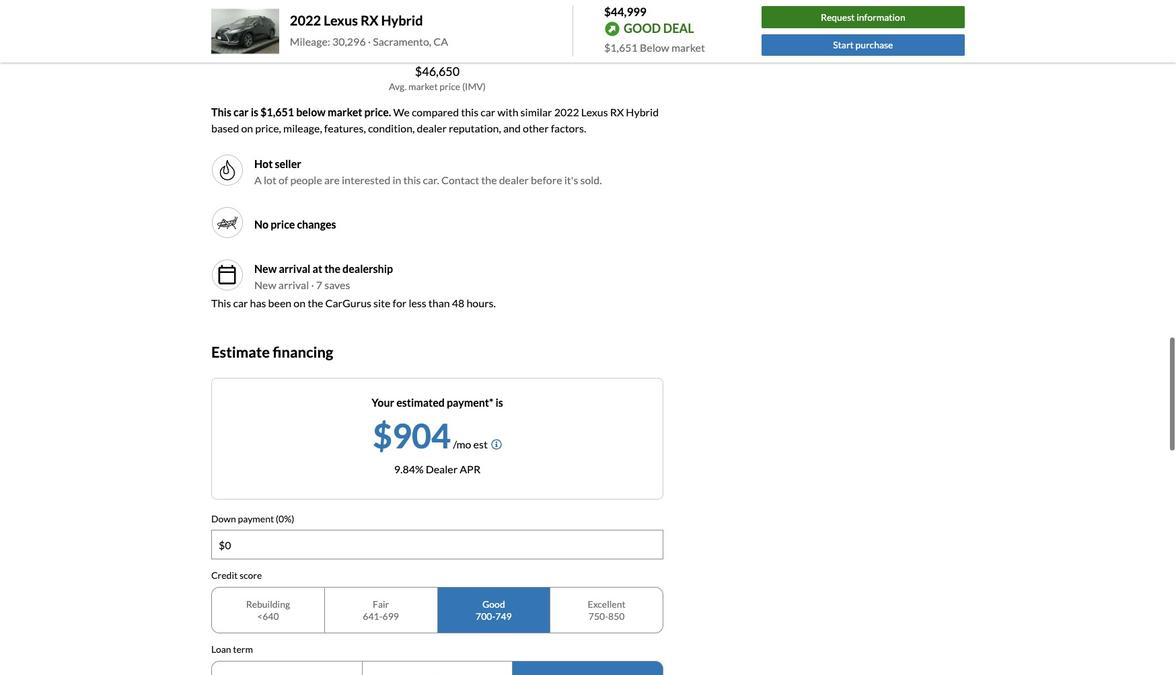 Task type: locate. For each thing, give the bounding box(es) containing it.
0 horizontal spatial rx
[[361, 12, 379, 28]]

price right the no
[[271, 218, 295, 231]]

price.
[[364, 106, 391, 119]]

market down $46,650
[[408, 81, 438, 92]]

fair 641-699
[[363, 599, 399, 622]]

641-
[[363, 611, 383, 622]]

$904 /mo est
[[373, 416, 488, 456]]

deal
[[327, 15, 354, 28]]

this
[[461, 106, 479, 119], [403, 174, 421, 187]]

rx inside we compared this car with similar 2022 lexus rx hybrid based on price, mileage, features, condition, dealer reputation, and other factors.
[[610, 106, 624, 119]]

0 horizontal spatial this
[[403, 174, 421, 187]]

lexus inside "2022 lexus rx hybrid mileage: 30,296 · sacramento, ca"
[[324, 12, 358, 28]]

0 horizontal spatial ·
[[311, 279, 314, 292]]

good up the "mileage:"
[[292, 15, 325, 28]]

this inside we compared this car with similar 2022 lexus rx hybrid based on price, mileage, features, condition, dealer reputation, and other factors.
[[461, 106, 479, 119]]

$1,651 down good
[[604, 41, 638, 54]]

1 horizontal spatial dealer
[[499, 174, 529, 187]]

1 horizontal spatial good
[[483, 599, 505, 611]]

seller
[[275, 158, 301, 170]]

1 vertical spatial new
[[254, 279, 276, 292]]

is
[[251, 106, 258, 119], [496, 396, 503, 409]]

info circle image
[[491, 439, 502, 450]]

0 horizontal spatial the
[[308, 297, 323, 310]]

1 vertical spatial good
[[483, 599, 505, 611]]

lexus up factors.
[[581, 106, 608, 119]]

0 horizontal spatial price
[[271, 218, 295, 231]]

down payment (0%)
[[211, 513, 294, 525]]

we
[[393, 106, 410, 119]]

1 vertical spatial hybrid
[[626, 106, 659, 119]]

1 horizontal spatial $1,651
[[604, 41, 638, 54]]

$1,651
[[604, 41, 638, 54], [260, 106, 294, 119]]

1 vertical spatial 2022
[[554, 106, 579, 119]]

no price changes image
[[217, 212, 238, 234]]

arrival left at
[[279, 263, 311, 275]]

1 horizontal spatial hybrid
[[626, 106, 659, 119]]

2022 up the "mileage:"
[[290, 12, 321, 28]]

1 horizontal spatial ·
[[368, 35, 371, 48]]

car up the based in the left of the page
[[234, 106, 249, 119]]

good
[[292, 15, 325, 28], [483, 599, 505, 611]]

48
[[452, 297, 465, 310]]

good deal image
[[273, 15, 286, 28]]

on left the price,
[[241, 122, 253, 135]]

0 vertical spatial the
[[481, 174, 497, 187]]

dealer left before
[[499, 174, 529, 187]]

1 vertical spatial $1,651
[[260, 106, 294, 119]]

is up the price,
[[251, 106, 258, 119]]

1 vertical spatial this
[[211, 297, 231, 310]]

1 vertical spatial on
[[294, 297, 306, 310]]

credit score
[[211, 570, 262, 582]]

the
[[481, 174, 497, 187], [324, 263, 341, 275], [308, 297, 323, 310]]

0 horizontal spatial hybrid
[[381, 12, 423, 28]]

hybrid
[[381, 12, 423, 28], [626, 106, 659, 119]]

2 horizontal spatial the
[[481, 174, 497, 187]]

0 vertical spatial dealer
[[417, 122, 447, 135]]

1 new from the top
[[254, 263, 277, 275]]

new
[[254, 263, 277, 275], [254, 279, 276, 292]]

· left 7 at the left top of the page
[[311, 279, 314, 292]]

good for deal
[[292, 15, 325, 28]]

market down deal
[[672, 41, 705, 54]]

0 vertical spatial good
[[292, 15, 325, 28]]

0 horizontal spatial on
[[241, 122, 253, 135]]

2 horizontal spatial market
[[672, 41, 705, 54]]

car inside we compared this car with similar 2022 lexus rx hybrid based on price, mileage, features, condition, dealer reputation, and other factors.
[[481, 106, 495, 119]]

this down new arrival at the dealership icon in the top of the page
[[211, 297, 231, 310]]

0 vertical spatial new
[[254, 263, 277, 275]]

similar
[[521, 106, 552, 119]]

on
[[241, 122, 253, 135], [294, 297, 306, 310]]

dealer down compared
[[417, 122, 447, 135]]

request
[[821, 11, 855, 23]]

market inside $46,650 avg. market price (imv)
[[408, 81, 438, 92]]

hybrid down below
[[626, 106, 659, 119]]

this for this car is $1,651 below market price.
[[211, 106, 231, 119]]

0 horizontal spatial dealer
[[417, 122, 447, 135]]

1 vertical spatial this
[[403, 174, 421, 187]]

0 horizontal spatial $1,651
[[260, 106, 294, 119]]

1 vertical spatial is
[[496, 396, 503, 409]]

1 horizontal spatial market
[[408, 81, 438, 92]]

the right at
[[324, 263, 341, 275]]

750-
[[589, 611, 608, 622]]

lexus inside we compared this car with similar 2022 lexus rx hybrid based on price, mileage, features, condition, dealer reputation, and other factors.
[[581, 106, 608, 119]]

the right contact
[[481, 174, 497, 187]]

on inside we compared this car with similar 2022 lexus rx hybrid based on price, mileage, features, condition, dealer reputation, and other factors.
[[241, 122, 253, 135]]

site
[[374, 297, 391, 310]]

this inside hot seller a lot of people are interested in this car. contact the dealer before it's sold.
[[403, 174, 421, 187]]

2 vertical spatial the
[[308, 297, 323, 310]]

car
[[234, 106, 249, 119], [481, 106, 495, 119], [233, 297, 248, 310]]

contact
[[441, 174, 479, 187]]

0 vertical spatial price
[[440, 81, 460, 92]]

1 horizontal spatial rx
[[610, 106, 624, 119]]

been
[[268, 297, 292, 310]]

score
[[240, 570, 262, 582]]

(0%)
[[276, 513, 294, 525]]

less
[[409, 297, 427, 310]]

price down $46,650
[[440, 81, 460, 92]]

1 horizontal spatial lexus
[[581, 106, 608, 119]]

request information button
[[762, 6, 965, 28]]

1 vertical spatial ·
[[311, 279, 314, 292]]

0 horizontal spatial market
[[328, 106, 362, 119]]

information
[[857, 11, 906, 23]]

0 vertical spatial this
[[461, 106, 479, 119]]

price inside $46,650 avg. market price (imv)
[[440, 81, 460, 92]]

0 vertical spatial 2022
[[290, 12, 321, 28]]

· inside "new arrival at the dealership new arrival · 7 saves"
[[311, 279, 314, 292]]

car for this car is $1,651 below market price.
[[234, 106, 249, 119]]

start
[[833, 39, 854, 51]]

market for $46,650
[[408, 81, 438, 92]]

1 horizontal spatial 2022
[[554, 106, 579, 119]]

2022 lexus rx hybrid image
[[211, 6, 279, 57]]

reputation,
[[449, 122, 501, 135]]

of
[[279, 174, 288, 187]]

1 vertical spatial dealer
[[499, 174, 529, 187]]

1 this from the top
[[211, 106, 231, 119]]

0 horizontal spatial 2022
[[290, 12, 321, 28]]

0 vertical spatial hybrid
[[381, 12, 423, 28]]

0 horizontal spatial lexus
[[324, 12, 358, 28]]

0 horizontal spatial is
[[251, 106, 258, 119]]

good for 700-
[[483, 599, 505, 611]]

arrival
[[279, 263, 311, 275], [278, 279, 309, 292]]

$1,651 up the price,
[[260, 106, 294, 119]]

this
[[211, 106, 231, 119], [211, 297, 231, 310]]

2022 lexus rx hybrid mileage: 30,296 · sacramento, ca
[[290, 12, 448, 48]]

$46,650
[[415, 64, 460, 79]]

this up reputation,
[[461, 106, 479, 119]]

car left has
[[233, 297, 248, 310]]

·
[[368, 35, 371, 48], [311, 279, 314, 292]]

est
[[474, 438, 488, 451]]

· right 30,296
[[368, 35, 371, 48]]

2 this from the top
[[211, 297, 231, 310]]

0 vertical spatial lexus
[[324, 12, 358, 28]]

2022 up factors.
[[554, 106, 579, 119]]

avg.
[[389, 81, 407, 92]]

0 vertical spatial arrival
[[279, 263, 311, 275]]

sold.
[[580, 174, 602, 187]]

0 horizontal spatial good
[[292, 15, 325, 28]]

on right the been
[[294, 297, 306, 310]]

dealer
[[417, 122, 447, 135], [499, 174, 529, 187]]

dealer inside we compared this car with similar 2022 lexus rx hybrid based on price, mileage, features, condition, dealer reputation, and other factors.
[[417, 122, 447, 135]]

car left with
[[481, 106, 495, 119]]

sacramento,
[[373, 35, 432, 48]]

hybrid inside we compared this car with similar 2022 lexus rx hybrid based on price, mileage, features, condition, dealer reputation, and other factors.
[[626, 106, 659, 119]]

1 vertical spatial the
[[324, 263, 341, 275]]

hybrid up the sacramento,
[[381, 12, 423, 28]]

1 vertical spatial lexus
[[581, 106, 608, 119]]

good
[[624, 21, 661, 35]]

1 horizontal spatial price
[[440, 81, 460, 92]]

hot seller image
[[211, 154, 244, 187], [217, 160, 238, 181]]

this up the based in the left of the page
[[211, 106, 231, 119]]

0 vertical spatial rx
[[361, 12, 379, 28]]

the down 7 at the left top of the page
[[308, 297, 323, 310]]

0 vertical spatial this
[[211, 106, 231, 119]]

term
[[233, 644, 253, 656]]

good 700-749
[[476, 599, 512, 622]]

0 vertical spatial market
[[672, 41, 705, 54]]

lot
[[264, 174, 277, 187]]

the inside "new arrival at the dealership new arrival · 7 saves"
[[324, 263, 341, 275]]

estimate financing
[[211, 343, 333, 362]]

1 horizontal spatial this
[[461, 106, 479, 119]]

1 vertical spatial rx
[[610, 106, 624, 119]]

2 new from the top
[[254, 279, 276, 292]]

than
[[429, 297, 450, 310]]

good up 700-
[[483, 599, 505, 611]]

market up features,
[[328, 106, 362, 119]]

is right payment*
[[496, 396, 503, 409]]

1 horizontal spatial the
[[324, 263, 341, 275]]

excellent 750-850
[[588, 599, 626, 622]]

1 vertical spatial market
[[408, 81, 438, 92]]

700-
[[476, 611, 496, 622]]

this right in
[[403, 174, 421, 187]]

excellent
[[588, 599, 626, 611]]

below
[[296, 106, 326, 119]]

$904
[[373, 416, 451, 456]]

0 vertical spatial on
[[241, 122, 253, 135]]

2 vertical spatial market
[[328, 106, 362, 119]]

a
[[254, 174, 262, 187]]

ca
[[434, 35, 448, 48]]

new arrival at the dealership new arrival · 7 saves
[[254, 263, 393, 292]]

arrival up the been
[[278, 279, 309, 292]]

lexus up 30,296
[[324, 12, 358, 28]]

good inside good 700-749
[[483, 599, 505, 611]]

0 vertical spatial ·
[[368, 35, 371, 48]]



Task type: describe. For each thing, give the bounding box(es) containing it.
factors.
[[551, 122, 586, 135]]

dealership
[[343, 263, 393, 275]]

1 horizontal spatial on
[[294, 297, 306, 310]]

fair
[[373, 599, 389, 611]]

rx inside "2022 lexus rx hybrid mileage: 30,296 · sacramento, ca"
[[361, 12, 379, 28]]

payment
[[238, 513, 274, 525]]

other
[[523, 122, 549, 135]]

for
[[393, 297, 407, 310]]

0 vertical spatial $1,651
[[604, 41, 638, 54]]

hot seller a lot of people are interested in this car. contact the dealer before it's sold.
[[254, 158, 602, 187]]

below
[[640, 41, 670, 54]]

Down payment (0%) text field
[[212, 531, 663, 560]]

in
[[393, 174, 401, 187]]

no
[[254, 218, 269, 231]]

1 horizontal spatial is
[[496, 396, 503, 409]]

we compared this car with similar 2022 lexus rx hybrid based on price, mileage, features, condition, dealer reputation, and other factors.
[[211, 106, 659, 135]]

start purchase button
[[762, 34, 965, 56]]

1 vertical spatial price
[[271, 218, 295, 231]]

financing
[[273, 343, 333, 362]]

dealer
[[426, 463, 458, 476]]

0 vertical spatial is
[[251, 106, 258, 119]]

payment*
[[447, 396, 494, 409]]

condition,
[[368, 122, 415, 135]]

are
[[324, 174, 340, 187]]

has
[[250, 297, 266, 310]]

loan
[[211, 644, 231, 656]]

this car is $1,651 below market price.
[[211, 106, 391, 119]]

deal
[[663, 21, 694, 35]]

start purchase
[[833, 39, 893, 51]]

good deal
[[292, 15, 354, 28]]

30,296
[[332, 35, 366, 48]]

market for $1,651
[[672, 41, 705, 54]]

· inside "2022 lexus rx hybrid mileage: 30,296 · sacramento, ca"
[[368, 35, 371, 48]]

estimate
[[211, 343, 270, 362]]

with
[[498, 106, 519, 119]]

699
[[383, 611, 399, 622]]

people
[[290, 174, 322, 187]]

your
[[372, 396, 394, 409]]

cargurus
[[325, 297, 371, 310]]

loan term
[[211, 644, 253, 656]]

new arrival at the dealership image
[[217, 265, 238, 286]]

before
[[531, 174, 562, 187]]

price,
[[255, 122, 281, 135]]

7
[[316, 279, 322, 292]]

it's
[[564, 174, 578, 187]]

2022 inside "2022 lexus rx hybrid mileage: 30,296 · sacramento, ca"
[[290, 12, 321, 28]]

2022 inside we compared this car with similar 2022 lexus rx hybrid based on price, mileage, features, condition, dealer reputation, and other factors.
[[554, 106, 579, 119]]

mileage:
[[290, 35, 330, 48]]

new arrival at the dealership image
[[211, 259, 244, 292]]

car for this car has been on the cargurus site for less than 48 hours.
[[233, 297, 248, 310]]

hours.
[[467, 297, 496, 310]]

(imv)
[[462, 81, 486, 92]]

9.84%
[[394, 463, 424, 476]]

changes
[[297, 218, 336, 231]]

1 vertical spatial arrival
[[278, 279, 309, 292]]

this car has been on the cargurus site for less than 48 hours.
[[211, 297, 496, 310]]

good deal
[[624, 21, 694, 35]]

saves
[[325, 279, 350, 292]]

<640
[[257, 611, 279, 622]]

$44,999
[[604, 5, 647, 19]]

$1,651 below market
[[604, 41, 705, 54]]

rebuilding
[[246, 599, 290, 611]]

estimated
[[396, 396, 445, 409]]

this for this car has been on the cargurus site for less than 48 hours.
[[211, 297, 231, 310]]

down
[[211, 513, 236, 525]]

features,
[[324, 122, 366, 135]]

$46,650 avg. market price (imv)
[[389, 64, 486, 92]]

purchase
[[856, 39, 893, 51]]

9.84% dealer apr
[[394, 463, 481, 476]]

rebuilding <640
[[246, 599, 290, 622]]

apr
[[460, 463, 481, 476]]

/mo
[[453, 438, 471, 451]]

the inside hot seller a lot of people are interested in this car. contact the dealer before it's sold.
[[481, 174, 497, 187]]

and
[[503, 122, 521, 135]]

based
[[211, 122, 239, 135]]

request information
[[821, 11, 906, 23]]

mileage,
[[283, 122, 322, 135]]

interested
[[342, 174, 391, 187]]

850
[[608, 611, 625, 622]]

at
[[313, 263, 322, 275]]

your estimated payment* is
[[372, 396, 503, 409]]

hybrid inside "2022 lexus rx hybrid mileage: 30,296 · sacramento, ca"
[[381, 12, 423, 28]]

dealer inside hot seller a lot of people are interested in this car. contact the dealer before it's sold.
[[499, 174, 529, 187]]

compared
[[412, 106, 459, 119]]

credit
[[211, 570, 238, 582]]

no price changes image
[[211, 207, 244, 239]]

no price changes
[[254, 218, 336, 231]]



Task type: vqa. For each thing, say whether or not it's contained in the screenshot.
below
yes



